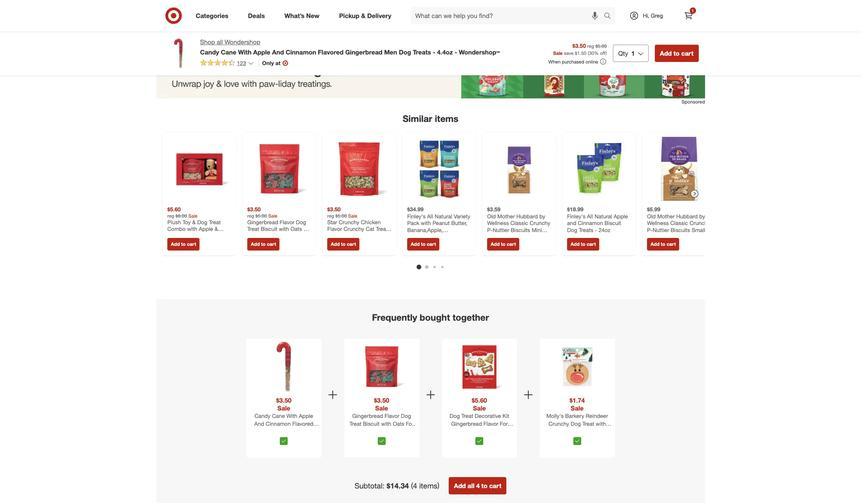 Task type: describe. For each thing, give the bounding box(es) containing it.
dog inside $3.59 old mother hubbard by wellness classic crunchy p-nuttier biscuits mini oven baked with carrot, apple and chicken flavor dog treats - 5oz
[[487, 247, 498, 254]]

(4
[[411, 481, 418, 490]]

gingerbread inside $5.60 sale dog treat decorative kit gingerbread flavor for adult dog - 12oz - wondershop™
[[452, 421, 482, 427]]

cinnamon inside $18.99 finley's all natural apple and cinnamon biscuit dog treats - 24oz
[[578, 220, 603, 226]]

adult inside $3.50 reg $5.00 sale gingerbread flavor dog treat biscuit with oats for adult dog - 6oz - wondershop™
[[247, 232, 260, 239]]

categories
[[196, 12, 229, 19]]

qty 1
[[619, 49, 635, 57]]

and inside $34.99 finley's all natural variety pack with peanut butter, banana,apple, cinnamon,coconut and pumpkin biscuit dog treats - 4pk/48oz
[[456, 233, 465, 240]]

pumpkin
[[407, 240, 429, 247]]

6oz inside $3.50 reg $5.00 sale gingerbread flavor dog treat biscuit with oats for adult dog - 6oz - wondershop™
[[277, 232, 286, 239]]

dog inside $18.99 finley's all natural apple and cinnamon biscuit dog treats - 24oz
[[567, 227, 578, 233]]

wondershop
[[225, 38, 261, 46]]

apple inside $5.60 reg $8.00 sale plush toy & dog treat combo with apple & cinnamon flavor - 6oz - wondershop™
[[199, 226, 213, 232]]

shop all wondershop candy cane with apple and cinnamon flavored gingerbread men dog treats - 4.4oz - wondershop™
[[200, 38, 500, 56]]

add all 4 to cart
[[454, 482, 502, 490]]

adult inside $3.50 sale gingerbread flavor dog treat biscuit with oats for adult dog - 6oz - wondershop™
[[361, 429, 374, 435]]

and inside '$5.99 old mother hubbard by wellness classic crunchy p-nuttier biscuits small oven baked with carrot, apple and peanut butter flavor dog treats - 20oz'
[[663, 240, 673, 247]]

hi,
[[644, 12, 650, 19]]

similar items
[[403, 113, 459, 124]]

4
[[477, 482, 480, 490]]

gingerbread inside $3.50 sale gingerbread flavor dog treat biscuit with oats for adult dog - 6oz - wondershop™
[[353, 413, 383, 419]]

reindeer
[[586, 413, 609, 419]]

to for $3.50 reg $5.00 sale gingerbread flavor dog treat biscuit with oats for adult dog - 6oz - wondershop™
[[261, 241, 266, 247]]

wondershop™ inside $5.60 sale dog treat decorative kit gingerbread flavor for adult dog - 12oz - wondershop™
[[463, 436, 497, 443]]

flavor inside $5.60 sale dog treat decorative kit gingerbread flavor for adult dog - 12oz - wondershop™
[[484, 421, 499, 427]]

combo
[[167, 226, 186, 232]]

chicken inside the $3.50 reg $5.00 sale star crunchy chicken flavor crunchy cat treat for adult cat - 6oz - wondershop™
[[361, 219, 381, 225]]

$3.50 for $3.50 sale
[[276, 397, 292, 405]]

region containing similar items
[[156, 53, 717, 503]]

dog inside $1.74 sale molly's barkery reindeer crunchy dog treat with apple & cinnamon flavor - 1.94oz
[[571, 421, 581, 427]]

treat inside $5.60 reg $8.00 sale plush toy & dog treat combo with apple & cinnamon flavor - 6oz - wondershop™
[[209, 219, 221, 225]]

nuttier for chicken
[[493, 227, 510, 233]]

6oz inside the $3.50 reg $5.00 sale star crunchy chicken flavor crunchy cat treat for adult cat - 6oz - wondershop™
[[365, 232, 374, 239]]

dog inside shop all wondershop candy cane with apple and cinnamon flavored gingerbread men dog treats - 4.4oz - wondershop™
[[399, 48, 412, 56]]

sale inside "$3.50 reg $5.00 sale save $ 1.50 ( 30 % off )"
[[554, 50, 563, 56]]

pickup & delivery
[[339, 12, 392, 19]]

$8.00
[[175, 213, 187, 219]]

$3.50 reg $5.00 sale gingerbread flavor dog treat biscuit with oats for adult dog - 6oz - wondershop™
[[247, 206, 312, 246]]

frequently bought together
[[372, 312, 490, 323]]

deals
[[248, 12, 265, 19]]

old for old mother hubbard by wellness classic crunchy p-nuttier biscuits mini oven baked with carrot, apple and chicken flavor dog treats - 5oz
[[487, 213, 496, 219]]

all for $34.99
[[427, 213, 433, 219]]

delivery
[[368, 12, 392, 19]]

treat inside $3.50 reg $5.00 sale gingerbread flavor dog treat biscuit with oats for adult dog - 6oz - wondershop™
[[247, 226, 259, 232]]

$3.50 sale gingerbread flavor dog treat biscuit with oats for adult dog - 6oz - wondershop™
[[350, 397, 414, 443]]

with inside $5.60 reg $8.00 sale plush toy & dog treat combo with apple & cinnamon flavor - 6oz - wondershop™
[[187, 226, 197, 232]]

reg for plush
[[167, 213, 174, 219]]

wondershop™ inside shop all wondershop candy cane with apple and cinnamon flavored gingerbread men dog treats - 4.4oz - wondershop™
[[459, 48, 500, 56]]

categories link
[[189, 7, 238, 24]]

advertisement region
[[156, 53, 706, 98]]

deals link
[[242, 7, 275, 24]]

to for $5.60 reg $8.00 sale plush toy & dog treat combo with apple & cinnamon flavor - 6oz - wondershop™
[[181, 241, 186, 247]]

biscuit inside $3.50 sale gingerbread flavor dog treat biscuit with oats for adult dog - 6oz - wondershop™
[[363, 421, 380, 427]]

add to cart for $5.99 old mother hubbard by wellness classic crunchy p-nuttier biscuits small oven baked with carrot, apple and peanut butter flavor dog treats - 20oz
[[651, 241, 676, 247]]

to for $18.99 finley's all natural apple and cinnamon biscuit dog treats - 24oz
[[581, 241, 586, 247]]

30
[[590, 50, 595, 56]]

search button
[[601, 7, 620, 26]]

add to cart for $18.99 finley's all natural apple and cinnamon biscuit dog treats - 24oz
[[571, 241, 596, 247]]

wondershop™ inside $3.50 sale gingerbread flavor dog treat biscuit with oats for adult dog - 6oz - wondershop™
[[365, 436, 399, 443]]

cart for $34.99 finley's all natural variety pack with peanut butter, banana,apple, cinnamon,coconut and pumpkin biscuit dog treats - 4pk/48oz
[[427, 241, 436, 247]]

oats inside $3.50 sale gingerbread flavor dog treat biscuit with oats for adult dog - 6oz - wondershop™
[[393, 421, 405, 427]]

$5.60 for sale
[[472, 397, 488, 405]]

crunchy inside '$5.99 old mother hubbard by wellness classic crunchy p-nuttier biscuits small oven baked with carrot, apple and peanut butter flavor dog treats - 20oz'
[[690, 220, 711, 226]]

frequently
[[372, 312, 418, 323]]

items
[[435, 113, 459, 124]]

search
[[601, 12, 620, 20]]

for inside the $3.50 reg $5.00 sale star crunchy chicken flavor crunchy cat treat for adult cat - 6oz - wondershop™
[[327, 232, 335, 239]]

old mother hubbard by wellness classic crunchy p-nuttier biscuits mini oven baked with carrot, apple and chicken flavor dog treats - 5oz image
[[487, 137, 552, 201]]

%
[[595, 50, 599, 56]]

add to cart button for $3.50 reg $5.00 sale star crunchy chicken flavor crunchy cat treat for adult cat - 6oz - wondershop™
[[327, 238, 360, 251]]

treats inside $18.99 finley's all natural apple and cinnamon biscuit dog treats - 24oz
[[579, 227, 594, 233]]

hubbard for small
[[677, 213, 698, 219]]

6oz inside $3.50 sale gingerbread flavor dog treat biscuit with oats for adult dog - 6oz - wondershop™
[[391, 429, 399, 435]]

sponsored
[[682, 99, 706, 105]]

finley's all natural variety pack with peanut butter, banana,apple, cinnamon,coconut and pumpkin biscuit dog treats - 4pk/48oz image
[[407, 137, 472, 201]]

biscuits for small
[[671, 227, 691, 233]]

when purchased online
[[549, 59, 599, 65]]

add for $3.50 reg $5.00 sale gingerbread flavor dog treat biscuit with oats for adult dog - 6oz - wondershop™
[[251, 241, 260, 247]]

nuttier for peanut
[[653, 227, 670, 233]]

flavor inside the $3.50 reg $5.00 sale star crunchy chicken flavor crunchy cat treat for adult cat - 6oz - wondershop™
[[327, 226, 342, 232]]

treats inside $34.99 finley's all natural variety pack with peanut butter, banana,apple, cinnamon,coconut and pumpkin biscuit dog treats - 4pk/48oz
[[407, 247, 422, 254]]

flavor inside $3.50 reg $5.00 sale gingerbread flavor dog treat biscuit with oats for adult dog - 6oz - wondershop™
[[280, 219, 295, 225]]

wellness for $3.59
[[487, 220, 509, 226]]

baked for peanut
[[662, 233, 678, 240]]

old for old mother hubbard by wellness classic crunchy p-nuttier biscuits small oven baked with carrot, apple and peanut butter flavor dog treats - 20oz
[[647, 213, 656, 219]]

add to cart button for $5.99 old mother hubbard by wellness classic crunchy p-nuttier biscuits small oven baked with carrot, apple and peanut butter flavor dog treats - 20oz
[[647, 238, 680, 251]]

only at
[[262, 60, 281, 66]]

only
[[262, 60, 274, 66]]

$3.50 reg $5.00 sale star crunchy chicken flavor crunchy cat treat for adult cat - 6oz - wondershop™
[[327, 206, 388, 246]]

with inside '$5.99 old mother hubbard by wellness classic crunchy p-nuttier biscuits small oven baked with carrot, apple and peanut butter flavor dog treats - 20oz'
[[679, 233, 689, 240]]

treat inside the $3.50 reg $5.00 sale star crunchy chicken flavor crunchy cat treat for adult cat - 6oz - wondershop™
[[376, 226, 388, 232]]

molly's barkery reindeer crunchy dog treat with apple & cinnamon flavor - 1.94oz link
[[542, 412, 614, 443]]

$3.59 old mother hubbard by wellness classic crunchy p-nuttier biscuits mini oven baked with carrot, apple and chicken flavor dog treats - 5oz
[[487, 206, 551, 254]]

together
[[453, 312, 490, 323]]

dog inside '$5.99 old mother hubbard by wellness classic crunchy p-nuttier biscuits small oven baked with carrot, apple and peanut butter flavor dog treats - 20oz'
[[664, 247, 674, 254]]

molly's barkery reindeer crunchy dog treat with apple & cinnamon flavor - 1.94oz image
[[551, 340, 604, 394]]

0 horizontal spatial 1
[[632, 49, 635, 57]]

and
[[272, 48, 284, 56]]

for inside $3.50 reg $5.00 sale gingerbread flavor dog treat biscuit with oats for adult dog - 6oz - wondershop™
[[304, 226, 312, 232]]

123 link
[[200, 59, 254, 68]]

reg for save
[[588, 43, 595, 49]]

dog treat decorative kit gingerbread flavor for adult dog - 12oz - wondershop™ link
[[444, 412, 516, 443]]

$3.59
[[487, 206, 501, 213]]

variety
[[454, 213, 471, 219]]

chicken inside $3.59 old mother hubbard by wellness classic crunchy p-nuttier biscuits mini oven baked with carrot, apple and chicken flavor dog treats - 5oz
[[514, 240, 534, 247]]

apple inside $3.59 old mother hubbard by wellness classic crunchy p-nuttier biscuits mini oven baked with carrot, apple and chicken flavor dog treats - 5oz
[[487, 240, 502, 247]]

- inside $3.59 old mother hubbard by wellness classic crunchy p-nuttier biscuits mini oven baked with carrot, apple and chicken flavor dog treats - 5oz
[[515, 247, 517, 254]]

$3.50 for $3.50 reg $5.00 sale star crunchy chicken flavor crunchy cat treat for adult cat - 6oz - wondershop™
[[327, 206, 341, 213]]

treats inside shop all wondershop candy cane with apple and cinnamon flavored gingerbread men dog treats - 4.4oz - wondershop™
[[413, 48, 432, 56]]

with inside $3.59 old mother hubbard by wellness classic crunchy p-nuttier biscuits mini oven baked with carrot, apple and chicken flavor dog treats - 5oz
[[519, 233, 529, 240]]

for inside $5.60 sale dog treat decorative kit gingerbread flavor for adult dog - 12oz - wondershop™
[[500, 421, 508, 427]]

crunchy inside $1.74 sale molly's barkery reindeer crunchy dog treat with apple & cinnamon flavor - 1.94oz
[[549, 421, 570, 427]]

star crunchy chicken flavor crunchy cat treat for adult cat - 6oz - wondershop™ image
[[327, 137, 392, 201]]

add to cart for $3.50 reg $5.00 sale star crunchy chicken flavor crunchy cat treat for adult cat - 6oz - wondershop™
[[331, 241, 356, 247]]

20oz
[[695, 247, 707, 254]]

add to cart button for $3.50 reg $5.00 sale gingerbread flavor dog treat biscuit with oats for adult dog - 6oz - wondershop™
[[247, 238, 280, 251]]

oats inside $3.50 reg $5.00 sale gingerbread flavor dog treat biscuit with oats for adult dog - 6oz - wondershop™
[[291, 226, 302, 232]]

subtotal: $14.34 (4 items)
[[355, 481, 440, 490]]

$14.34
[[387, 481, 409, 490]]

carrot, for small
[[691, 233, 708, 240]]

$5.00 for crunchy
[[336, 213, 347, 219]]

qty
[[619, 49, 629, 57]]

adult inside the $3.50 reg $5.00 sale star crunchy chicken flavor crunchy cat treat for adult cat - 6oz - wondershop™
[[337, 232, 350, 239]]

12oz
[[487, 429, 499, 435]]

- inside $34.99 finley's all natural variety pack with peanut butter, banana,apple, cinnamon,coconut and pumpkin biscuit dog treats - 4pk/48oz
[[424, 247, 426, 254]]

treats inside '$5.99 old mother hubbard by wellness classic crunchy p-nuttier biscuits small oven baked with carrot, apple and peanut butter flavor dog treats - 20oz'
[[676, 247, 690, 254]]

flavor inside $1.74 sale molly's barkery reindeer crunchy dog treat with apple & cinnamon flavor - 1.94oz
[[592, 429, 607, 435]]

to for $5.99 old mother hubbard by wellness classic crunchy p-nuttier biscuits small oven baked with carrot, apple and peanut butter flavor dog treats - 20oz
[[661, 241, 666, 247]]

- inside '$5.99 old mother hubbard by wellness classic crunchy p-nuttier biscuits small oven baked with carrot, apple and peanut butter flavor dog treats - 20oz'
[[692, 247, 694, 254]]

reg for gingerbread
[[247, 213, 254, 219]]

what's new link
[[278, 7, 330, 24]]

hi, greg
[[644, 12, 664, 19]]

$5.99
[[647, 206, 661, 213]]

men
[[385, 48, 398, 56]]

biscuits for mini
[[511, 227, 530, 233]]

4pk/48oz
[[427, 247, 450, 254]]

decorative
[[475, 413, 502, 419]]

wondershop™ inside $5.60 reg $8.00 sale plush toy & dog treat combo with apple & cinnamon flavor - 6oz - wondershop™
[[167, 239, 201, 246]]

4.4oz
[[438, 48, 453, 56]]

5oz
[[519, 247, 528, 254]]

wondershop™ inside $3.50 reg $5.00 sale gingerbread flavor dog treat biscuit with oats for adult dog - 6oz - wondershop™
[[247, 239, 282, 246]]

apple inside $1.74 sale molly's barkery reindeer crunchy dog treat with apple & cinnamon flavor - 1.94oz
[[545, 429, 559, 435]]

kit
[[503, 413, 510, 419]]

with
[[238, 48, 252, 56]]

butter
[[693, 240, 708, 247]]

flavor inside '$5.99 old mother hubbard by wellness classic crunchy p-nuttier biscuits small oven baked with carrot, apple and peanut butter flavor dog treats - 20oz'
[[647, 247, 662, 254]]

subtotal:
[[355, 481, 385, 490]]

flavor inside $5.60 reg $8.00 sale plush toy & dog treat combo with apple & cinnamon flavor - 6oz - wondershop™
[[194, 232, 209, 239]]

cinnamon inside $1.74 sale molly's barkery reindeer crunchy dog treat with apple & cinnamon flavor - 1.94oz
[[566, 429, 591, 435]]

$34.99
[[407, 206, 424, 213]]

cart for $5.99 old mother hubbard by wellness classic crunchy p-nuttier biscuits small oven baked with carrot, apple and peanut butter flavor dog treats - 20oz
[[667, 241, 676, 247]]

mini
[[532, 227, 542, 233]]

by for old mother hubbard by wellness classic crunchy p-nuttier biscuits mini oven baked with carrot, apple and chicken flavor dog treats - 5oz
[[540, 213, 546, 219]]

biscuit inside $3.50 reg $5.00 sale gingerbread flavor dog treat biscuit with oats for adult dog - 6oz - wondershop™
[[261, 226, 277, 232]]

$3.50 reg $5.00 sale save $ 1.50 ( 30 % off )
[[554, 42, 607, 56]]

123
[[237, 60, 246, 66]]

$3.50 for $3.50 reg $5.00 sale gingerbread flavor dog treat biscuit with oats for adult dog - 6oz - wondershop™
[[247, 206, 261, 213]]

1.94oz
[[570, 436, 586, 443]]

sale inside $1.74 sale molly's barkery reindeer crunchy dog treat with apple & cinnamon flavor - 1.94oz
[[571, 405, 584, 412]]

wondershop™ inside the $3.50 reg $5.00 sale star crunchy chicken flavor crunchy cat treat for adult cat - 6oz - wondershop™
[[327, 239, 362, 246]]

apple inside $18.99 finley's all natural apple and cinnamon biscuit dog treats - 24oz
[[614, 213, 628, 219]]

off
[[601, 50, 606, 56]]

6oz inside $5.60 reg $8.00 sale plush toy & dog treat combo with apple & cinnamon flavor - 6oz - wondershop™
[[214, 232, 223, 239]]

old mother hubbard by wellness classic crunchy p-nuttier biscuits small oven baked with carrot, apple and peanut butter flavor dog treats - 20oz image
[[647, 137, 712, 201]]

mother for $3.59
[[498, 213, 515, 219]]

1.50
[[578, 50, 587, 56]]

finley's for and
[[567, 213, 586, 219]]

with inside $3.50 sale gingerbread flavor dog treat biscuit with oats for adult dog - 6oz - wondershop™
[[381, 421, 392, 427]]

save
[[565, 50, 574, 56]]

natural for biscuit
[[595, 213, 613, 219]]

finley's all natural apple and cinnamon biscuit dog treats - 24oz image
[[567, 137, 632, 201]]

cinnamon inside $5.60 reg $8.00 sale plush toy & dog treat combo with apple & cinnamon flavor - 6oz - wondershop™
[[167, 232, 192, 239]]

add for $3.59 old mother hubbard by wellness classic crunchy p-nuttier biscuits mini oven baked with carrot, apple and chicken flavor dog treats - 5oz
[[491, 241, 500, 247]]

add for $5.99 old mother hubbard by wellness classic crunchy p-nuttier biscuits small oven baked with carrot, apple and peanut butter flavor dog treats - 20oz
[[651, 241, 660, 247]]

cane
[[221, 48, 237, 56]]

for inside $3.50 sale gingerbread flavor dog treat biscuit with oats for adult dog - 6oz - wondershop™
[[406, 421, 414, 427]]

$5.60 for reg
[[167, 206, 181, 213]]

all for $18.99
[[587, 213, 593, 219]]



Task type: locate. For each thing, give the bounding box(es) containing it.
wellness for $5.99
[[647, 220, 669, 226]]

treats left 20oz
[[676, 247, 690, 254]]

new
[[307, 12, 320, 19]]

baked for chicken
[[502, 233, 518, 240]]

when
[[549, 59, 561, 65]]

sale inside $3.50 sale
[[278, 405, 291, 412]]

plush
[[167, 219, 181, 225]]

apple
[[253, 48, 271, 56], [614, 213, 628, 219], [199, 226, 213, 232], [487, 240, 502, 247], [647, 240, 662, 247], [545, 429, 559, 435]]

sale inside $3.50 sale gingerbread flavor dog treat biscuit with oats for adult dog - 6oz - wondershop™
[[376, 405, 388, 412]]

2 horizontal spatial $5.00
[[596, 43, 607, 49]]

sale inside the $3.50 reg $5.00 sale star crunchy chicken flavor crunchy cat treat for adult cat - 6oz - wondershop™
[[348, 213, 358, 219]]

peanut
[[433, 220, 450, 226], [674, 240, 691, 247]]

cat
[[366, 226, 374, 232], [351, 232, 360, 239]]

1 biscuits from the left
[[511, 227, 530, 233]]

- inside $1.74 sale molly's barkery reindeer crunchy dog treat with apple & cinnamon flavor - 1.94oz
[[609, 429, 611, 435]]

1 horizontal spatial 1
[[692, 8, 694, 13]]

1 by from the left
[[540, 213, 546, 219]]

finley's inside $18.99 finley's all natural apple and cinnamon biscuit dog treats - 24oz
[[567, 213, 586, 219]]

treats
[[413, 48, 432, 56], [579, 227, 594, 233], [407, 247, 422, 254], [499, 247, 514, 254], [676, 247, 690, 254]]

to for $34.99 finley's all natural variety pack with peanut butter, banana,apple, cinnamon,coconut and pumpkin biscuit dog treats - 4pk/48oz
[[421, 241, 426, 247]]

$5.00 for 30
[[596, 43, 607, 49]]

all left 4
[[468, 482, 475, 490]]

natural up the "24oz"
[[595, 213, 613, 219]]

0 vertical spatial gingerbread flavor dog treat biscuit with oats for adult dog - 6oz - wondershop™ image
[[247, 137, 312, 201]]

$1.74 sale molly's barkery reindeer crunchy dog treat with apple & cinnamon flavor - 1.94oz
[[545, 397, 611, 443]]

classic for mini
[[511, 220, 528, 226]]

0 vertical spatial $5.60
[[167, 206, 181, 213]]

add for $3.50 reg $5.00 sale star crunchy chicken flavor crunchy cat treat for adult cat - 6oz - wondershop™
[[331, 241, 340, 247]]

apple inside shop all wondershop candy cane with apple and cinnamon flavored gingerbread men dog treats - 4.4oz - wondershop™
[[253, 48, 271, 56]]

p- down "$5.99"
[[647, 227, 653, 233]]

1 vertical spatial gingerbread flavor dog treat biscuit with oats for adult dog - 6oz - wondershop™ image
[[355, 340, 409, 394]]

1 horizontal spatial cat
[[366, 226, 374, 232]]

wellness inside '$5.99 old mother hubbard by wellness classic crunchy p-nuttier biscuits small oven baked with carrot, apple and peanut butter flavor dog treats - 20oz'
[[647, 220, 669, 226]]

crunchy
[[339, 219, 359, 225], [530, 220, 551, 226], [690, 220, 711, 226], [344, 226, 364, 232], [549, 421, 570, 427]]

cinnamon down combo
[[167, 232, 192, 239]]

add to cart button for $18.99 finley's all natural apple and cinnamon biscuit dog treats - 24oz
[[567, 238, 600, 251]]

0 horizontal spatial oven
[[487, 233, 500, 240]]

add to cart for $5.60 reg $8.00 sale plush toy & dog treat combo with apple & cinnamon flavor - 6oz - wondershop™
[[171, 241, 196, 247]]

oats
[[291, 226, 302, 232], [393, 421, 405, 427]]

natural inside $18.99 finley's all natural apple and cinnamon biscuit dog treats - 24oz
[[595, 213, 613, 219]]

to for $3.59 old mother hubbard by wellness classic crunchy p-nuttier biscuits mini oven baked with carrot, apple and chicken flavor dog treats - 5oz
[[501, 241, 506, 247]]

0 vertical spatial all
[[217, 38, 223, 46]]

1 horizontal spatial $5.60
[[472, 397, 488, 405]]

treat inside $3.50 sale gingerbread flavor dog treat biscuit with oats for adult dog - 6oz - wondershop™
[[350, 421, 362, 427]]

$3.50 inside the $3.50 reg $5.00 sale star crunchy chicken flavor crunchy cat treat for adult cat - 6oz - wondershop™
[[327, 206, 341, 213]]

2 carrot, from the left
[[691, 233, 708, 240]]

dog inside $5.60 reg $8.00 sale plush toy & dog treat combo with apple & cinnamon flavor - 6oz - wondershop™
[[197, 219, 207, 225]]

cinnamon
[[286, 48, 316, 56], [578, 220, 603, 226], [167, 232, 192, 239], [566, 429, 591, 435]]

$5.60 up $8.00
[[167, 206, 181, 213]]

add inside button
[[454, 482, 466, 490]]

greg
[[651, 12, 664, 19]]

sale inside $5.60 sale dog treat decorative kit gingerbread flavor for adult dog - 12oz - wondershop™
[[473, 405, 486, 412]]

nuttier down "$5.99"
[[653, 227, 670, 233]]

$3.50 for $3.50 reg $5.00 sale save $ 1.50 ( 30 % off )
[[573, 42, 586, 49]]

0 horizontal spatial baked
[[502, 233, 518, 240]]

peanut inside '$5.99 old mother hubbard by wellness classic crunchy p-nuttier biscuits small oven baked with carrot, apple and peanut butter flavor dog treats - 20oz'
[[674, 240, 691, 247]]

old inside '$5.99 old mother hubbard by wellness classic crunchy p-nuttier biscuits small oven baked with carrot, apple and peanut butter flavor dog treats - 20oz'
[[647, 213, 656, 219]]

$
[[576, 50, 578, 56]]

1 right greg
[[692, 8, 694, 13]]

all for add
[[468, 482, 475, 490]]

hubbard inside $3.59 old mother hubbard by wellness classic crunchy p-nuttier biscuits mini oven baked with carrot, apple and chicken flavor dog treats - 5oz
[[517, 213, 538, 219]]

add to cart for $3.50 reg $5.00 sale gingerbread flavor dog treat biscuit with oats for adult dog - 6oz - wondershop™
[[251, 241, 276, 247]]

treats left 5oz
[[499, 247, 514, 254]]

candy cane with apple and cinnamon flavored gingerbread men dog treats - 4.4oz - wondershop™ image
[[258, 340, 311, 394]]

all inside shop all wondershop candy cane with apple and cinnamon flavored gingerbread men dog treats - 4.4oz - wondershop™
[[217, 38, 223, 46]]

$5.60 inside $5.60 reg $8.00 sale plush toy & dog treat combo with apple & cinnamon flavor - 6oz - wondershop™
[[167, 206, 181, 213]]

chicken
[[361, 219, 381, 225], [514, 240, 534, 247]]

by inside $3.59 old mother hubbard by wellness classic crunchy p-nuttier biscuits mini oven baked with carrot, apple and chicken flavor dog treats - 5oz
[[540, 213, 546, 219]]

by for old mother hubbard by wellness classic crunchy p-nuttier biscuits small oven baked with carrot, apple and peanut butter flavor dog treats - 20oz
[[700, 213, 706, 219]]

baked
[[502, 233, 518, 240], [662, 233, 678, 240]]

$18.99 finley's all natural apple and cinnamon biscuit dog treats - 24oz
[[567, 206, 628, 233]]

region
[[156, 53, 717, 503]]

0 horizontal spatial peanut
[[433, 220, 450, 226]]

gingerbread
[[346, 48, 383, 56], [247, 219, 278, 225], [353, 413, 383, 419], [452, 421, 482, 427]]

$5.60 inside $5.60 sale dog treat decorative kit gingerbread flavor for adult dog - 12oz - wondershop™
[[472, 397, 488, 405]]

cart for $3.50 reg $5.00 sale star crunchy chicken flavor crunchy cat treat for adult cat - 6oz - wondershop™
[[347, 241, 356, 247]]

cart for $18.99 finley's all natural apple and cinnamon biscuit dog treats - 24oz
[[587, 241, 596, 247]]

0 horizontal spatial carrot,
[[531, 233, 548, 240]]

all
[[217, 38, 223, 46], [468, 482, 475, 490]]

small
[[692, 227, 706, 233]]

1 horizontal spatial hubbard
[[677, 213, 698, 219]]

finley's down $18.99
[[567, 213, 586, 219]]

pack
[[407, 220, 420, 226]]

all inside $18.99 finley's all natural apple and cinnamon biscuit dog treats - 24oz
[[587, 213, 593, 219]]

hubbard for mini
[[517, 213, 538, 219]]

natural for peanut
[[435, 213, 452, 219]]

0 horizontal spatial finley's
[[407, 213, 426, 219]]

natural up butter,
[[435, 213, 452, 219]]

$5.00
[[596, 43, 607, 49], [256, 213, 267, 219], [336, 213, 347, 219]]

1 right qty
[[632, 49, 635, 57]]

mother inside '$5.99 old mother hubbard by wellness classic crunchy p-nuttier biscuits small oven baked with carrot, apple and peanut butter flavor dog treats - 20oz'
[[658, 213, 675, 219]]

mother for $5.99
[[658, 213, 675, 219]]

gingerbread flavor dog treat biscuit with oats for adult dog - 6oz - wondershop™ link
[[346, 412, 418, 443]]

wellness down "$5.99"
[[647, 220, 669, 226]]

nuttier inside '$5.99 old mother hubbard by wellness classic crunchy p-nuttier biscuits small oven baked with carrot, apple and peanut butter flavor dog treats - 20oz'
[[653, 227, 670, 233]]

hubbard up small
[[677, 213, 698, 219]]

by up mini at the right of page
[[540, 213, 546, 219]]

toy
[[182, 219, 191, 225]]

carrot, inside '$5.99 old mother hubbard by wellness classic crunchy p-nuttier biscuits small oven baked with carrot, apple and peanut butter flavor dog treats - 20oz'
[[691, 233, 708, 240]]

mother down $3.59
[[498, 213, 515, 219]]

6oz
[[214, 232, 223, 239], [277, 232, 286, 239], [365, 232, 374, 239], [391, 429, 399, 435]]

purchased
[[563, 59, 585, 65]]

0 horizontal spatial chicken
[[361, 219, 381, 225]]

$3.50
[[573, 42, 586, 49], [247, 206, 261, 213], [327, 206, 341, 213], [276, 397, 292, 405], [374, 397, 390, 405]]

0 horizontal spatial biscuits
[[511, 227, 530, 233]]

and inside $3.59 old mother hubbard by wellness classic crunchy p-nuttier biscuits mini oven baked with carrot, apple and chicken flavor dog treats - 5oz
[[503, 240, 513, 247]]

)
[[606, 50, 607, 56]]

finley's for pack
[[407, 213, 426, 219]]

-
[[433, 48, 436, 56], [455, 48, 458, 56], [595, 227, 597, 233], [210, 232, 212, 239], [224, 232, 226, 239], [273, 232, 276, 239], [287, 232, 289, 239], [361, 232, 363, 239], [375, 232, 377, 239], [424, 247, 426, 254], [515, 247, 517, 254], [692, 247, 694, 254], [387, 429, 389, 435], [401, 429, 403, 435], [483, 429, 485, 435], [500, 429, 502, 435], [609, 429, 611, 435]]

$18.99
[[567, 206, 584, 213]]

online
[[586, 59, 599, 65]]

mother down "$5.99"
[[658, 213, 675, 219]]

1 horizontal spatial nuttier
[[653, 227, 670, 233]]

1 all from the left
[[427, 213, 433, 219]]

p- for old mother hubbard by wellness classic crunchy p-nuttier biscuits mini oven baked with carrot, apple and chicken flavor dog treats - 5oz
[[487, 227, 493, 233]]

butter,
[[451, 220, 467, 226]]

biscuit
[[605, 220, 622, 226], [261, 226, 277, 232], [430, 240, 447, 247], [363, 421, 380, 427]]

mother inside $3.59 old mother hubbard by wellness classic crunchy p-nuttier biscuits mini oven baked with carrot, apple and chicken flavor dog treats - 5oz
[[498, 213, 515, 219]]

1 inside the 1 link
[[692, 8, 694, 13]]

0 horizontal spatial wellness
[[487, 220, 509, 226]]

2 natural from the left
[[595, 213, 613, 219]]

bought
[[420, 312, 450, 323]]

p-
[[487, 227, 493, 233], [647, 227, 653, 233]]

baked inside '$5.99 old mother hubbard by wellness classic crunchy p-nuttier biscuits small oven baked with carrot, apple and peanut butter flavor dog treats - 20oz'
[[662, 233, 678, 240]]

hubbard up mini at the right of page
[[517, 213, 538, 219]]

oven
[[487, 233, 500, 240], [647, 233, 660, 240]]

with inside $1.74 sale molly's barkery reindeer crunchy dog treat with apple & cinnamon flavor - 1.94oz
[[596, 421, 606, 427]]

wondershop™
[[459, 48, 500, 56], [167, 239, 201, 246], [247, 239, 282, 246], [327, 239, 362, 246], [365, 436, 399, 443], [463, 436, 497, 443]]

1 p- from the left
[[487, 227, 493, 233]]

all for shop
[[217, 38, 223, 46]]

$5.00 for biscuit
[[256, 213, 267, 219]]

2 finley's from the left
[[567, 213, 586, 219]]

add for $5.60 reg $8.00 sale plush toy & dog treat combo with apple & cinnamon flavor - 6oz - wondershop™
[[171, 241, 180, 247]]

cart
[[682, 49, 694, 57], [187, 241, 196, 247], [267, 241, 276, 247], [347, 241, 356, 247], [427, 241, 436, 247], [507, 241, 516, 247], [587, 241, 596, 247], [667, 241, 676, 247], [490, 482, 502, 490]]

reg inside "$3.50 reg $5.00 sale save $ 1.50 ( 30 % off )"
[[588, 43, 595, 49]]

1 horizontal spatial peanut
[[674, 240, 691, 247]]

0 horizontal spatial nuttier
[[493, 227, 510, 233]]

apple inside '$5.99 old mother hubbard by wellness classic crunchy p-nuttier biscuits small oven baked with carrot, apple and peanut butter flavor dog treats - 20oz'
[[647, 240, 662, 247]]

cart for $3.59 old mother hubbard by wellness classic crunchy p-nuttier biscuits mini oven baked with carrot, apple and chicken flavor dog treats - 5oz
[[507, 241, 516, 247]]

what's
[[285, 12, 305, 19]]

oven for flavor
[[647, 233, 660, 240]]

1 vertical spatial peanut
[[674, 240, 691, 247]]

1 horizontal spatial biscuits
[[671, 227, 691, 233]]

1 horizontal spatial all
[[587, 213, 593, 219]]

biscuits inside '$5.99 old mother hubbard by wellness classic crunchy p-nuttier biscuits small oven baked with carrot, apple and peanut butter flavor dog treats - 20oz'
[[671, 227, 691, 233]]

sale inside $3.50 reg $5.00 sale gingerbread flavor dog treat biscuit with oats for adult dog - 6oz - wondershop™
[[268, 213, 278, 219]]

2 all from the left
[[587, 213, 593, 219]]

1 horizontal spatial carrot,
[[691, 233, 708, 240]]

peanut left butter
[[674, 240, 691, 247]]

1 mother from the left
[[498, 213, 515, 219]]

carrot, down mini at the right of page
[[531, 233, 548, 240]]

pickup
[[339, 12, 360, 19]]

classic inside $3.59 old mother hubbard by wellness classic crunchy p-nuttier biscuits mini oven baked with carrot, apple and chicken flavor dog treats - 5oz
[[511, 220, 528, 226]]

gingerbread inside shop all wondershop candy cane with apple and cinnamon flavored gingerbread men dog treats - 4.4oz - wondershop™
[[346, 48, 383, 56]]

biscuits
[[511, 227, 530, 233], [671, 227, 691, 233]]

1 hubbard from the left
[[517, 213, 538, 219]]

old
[[487, 213, 496, 219], [647, 213, 656, 219]]

$3.50 for $3.50 sale gingerbread flavor dog treat biscuit with oats for adult dog - 6oz - wondershop™
[[374, 397, 390, 405]]

add to cart button for $34.99 finley's all natural variety pack with peanut butter, banana,apple, cinnamon,coconut and pumpkin biscuit dog treats - 4pk/48oz
[[407, 238, 440, 251]]

1 baked from the left
[[502, 233, 518, 240]]

cart for $5.60 reg $8.00 sale plush toy & dog treat combo with apple & cinnamon flavor - 6oz - wondershop™
[[187, 241, 196, 247]]

finley's inside $34.99 finley's all natural variety pack with peanut butter, banana,apple, cinnamon,coconut and pumpkin biscuit dog treats - 4pk/48oz
[[407, 213, 426, 219]]

wellness down $3.59
[[487, 220, 509, 226]]

0 vertical spatial cat
[[366, 226, 374, 232]]

treats down pumpkin
[[407, 247, 422, 254]]

2 mother from the left
[[658, 213, 675, 219]]

similar
[[403, 113, 433, 124]]

1 horizontal spatial oven
[[647, 233, 660, 240]]

flavor inside $3.50 sale gingerbread flavor dog treat biscuit with oats for adult dog - 6oz - wondershop™
[[385, 413, 400, 419]]

1 old from the left
[[487, 213, 496, 219]]

old inside $3.59 old mother hubbard by wellness classic crunchy p-nuttier biscuits mini oven baked with carrot, apple and chicken flavor dog treats - 5oz
[[487, 213, 496, 219]]

1 horizontal spatial natural
[[595, 213, 613, 219]]

biscuit inside $34.99 finley's all natural variety pack with peanut butter, banana,apple, cinnamon,coconut and pumpkin biscuit dog treats - 4pk/48oz
[[430, 240, 447, 247]]

old down "$5.99"
[[647, 213, 656, 219]]

1 horizontal spatial chicken
[[514, 240, 534, 247]]

2 p- from the left
[[647, 227, 653, 233]]

candy
[[200, 48, 219, 56]]

$3.50 inside $3.50 sale gingerbread flavor dog treat biscuit with oats for adult dog - 6oz - wondershop™
[[374, 397, 390, 405]]

add
[[661, 49, 672, 57], [171, 241, 180, 247], [251, 241, 260, 247], [331, 241, 340, 247], [411, 241, 420, 247], [491, 241, 500, 247], [571, 241, 580, 247], [651, 241, 660, 247], [454, 482, 466, 490]]

reg inside $3.50 reg $5.00 sale gingerbread flavor dog treat biscuit with oats for adult dog - 6oz - wondershop™
[[247, 213, 254, 219]]

2 classic from the left
[[671, 220, 689, 226]]

with inside $3.50 reg $5.00 sale gingerbread flavor dog treat biscuit with oats for adult dog - 6oz - wondershop™
[[279, 226, 289, 232]]

nuttier inside $3.59 old mother hubbard by wellness classic crunchy p-nuttier biscuits mini oven baked with carrot, apple and chicken flavor dog treats - 5oz
[[493, 227, 510, 233]]

dog treat decorative kit gingerbread flavor for adult dog - 12oz - wondershop™ image
[[453, 340, 506, 394]]

1 oven from the left
[[487, 233, 500, 240]]

0 vertical spatial chicken
[[361, 219, 381, 225]]

1 horizontal spatial mother
[[658, 213, 675, 219]]

0 horizontal spatial by
[[540, 213, 546, 219]]

1 horizontal spatial all
[[468, 482, 475, 490]]

biscuits left mini at the right of page
[[511, 227, 530, 233]]

classic inside '$5.99 old mother hubbard by wellness classic crunchy p-nuttier biscuits small oven baked with carrot, apple and peanut butter flavor dog treats - 20oz'
[[671, 220, 689, 226]]

0 horizontal spatial all
[[217, 38, 223, 46]]

$5.60 reg $8.00 sale plush toy & dog treat combo with apple & cinnamon flavor - 6oz - wondershop™
[[167, 206, 226, 246]]

1 horizontal spatial oats
[[393, 421, 405, 427]]

treats left the "24oz"
[[579, 227, 594, 233]]

hubbard
[[517, 213, 538, 219], [677, 213, 698, 219]]

finley's
[[407, 213, 426, 219], [567, 213, 586, 219]]

0 horizontal spatial gingerbread flavor dog treat biscuit with oats for adult dog - 6oz - wondershop™ image
[[247, 137, 312, 201]]

image of candy cane with apple and cinnamon flavored gingerbread men dog treats - 4.4oz - wondershop™ image
[[163, 38, 194, 69]]

1 horizontal spatial by
[[700, 213, 706, 219]]

add to cart for $3.59 old mother hubbard by wellness classic crunchy p-nuttier biscuits mini oven baked with carrot, apple and chicken flavor dog treats - 5oz
[[491, 241, 516, 247]]

$3.50 sale
[[276, 397, 292, 412]]

treat inside $5.60 sale dog treat decorative kit gingerbread flavor for adult dog - 12oz - wondershop™
[[462, 413, 474, 419]]

&
[[362, 12, 366, 19], [192, 219, 196, 225], [215, 226, 218, 232], [561, 429, 564, 435]]

add for $34.99 finley's all natural variety pack with peanut butter, banana,apple, cinnamon,coconut and pumpkin biscuit dog treats - 4pk/48oz
[[411, 241, 420, 247]]

treat inside $1.74 sale molly's barkery reindeer crunchy dog treat with apple & cinnamon flavor - 1.94oz
[[583, 421, 595, 427]]

with
[[421, 220, 431, 226], [187, 226, 197, 232], [279, 226, 289, 232], [519, 233, 529, 240], [679, 233, 689, 240], [381, 421, 392, 427], [596, 421, 606, 427]]

nuttier down $3.59
[[493, 227, 510, 233]]

dog inside $34.99 finley's all natural variety pack with peanut butter, banana,apple, cinnamon,coconut and pumpkin biscuit dog treats - 4pk/48oz
[[449, 240, 459, 247]]

peanut up cinnamon,coconut
[[433, 220, 450, 226]]

1 horizontal spatial $5.00
[[336, 213, 347, 219]]

- inside $18.99 finley's all natural apple and cinnamon biscuit dog treats - 24oz
[[595, 227, 597, 233]]

add to cart button for $5.60 reg $8.00 sale plush toy & dog treat combo with apple & cinnamon flavor - 6oz - wondershop™
[[167, 238, 200, 251]]

0 vertical spatial oats
[[291, 226, 302, 232]]

2 old from the left
[[647, 213, 656, 219]]

cinnamon up the "24oz"
[[578, 220, 603, 226]]

reg inside $5.60 reg $8.00 sale plush toy & dog treat combo with apple & cinnamon flavor - 6oz - wondershop™
[[167, 213, 174, 219]]

at
[[276, 60, 281, 66]]

0 horizontal spatial mother
[[498, 213, 515, 219]]

24oz
[[599, 227, 611, 233]]

2 baked from the left
[[662, 233, 678, 240]]

1 vertical spatial 1
[[632, 49, 635, 57]]

1 vertical spatial chicken
[[514, 240, 534, 247]]

add all 4 to cart button
[[449, 478, 507, 495]]

gingerbread inside $3.50 reg $5.00 sale gingerbread flavor dog treat biscuit with oats for adult dog - 6oz - wondershop™
[[247, 219, 278, 225]]

2 by from the left
[[700, 213, 706, 219]]

add for $18.99 finley's all natural apple and cinnamon biscuit dog treats - 24oz
[[571, 241, 580, 247]]

cinnamon right and
[[286, 48, 316, 56]]

1 vertical spatial cat
[[351, 232, 360, 239]]

1 horizontal spatial p-
[[647, 227, 653, 233]]

chicken right star
[[361, 219, 381, 225]]

oven down "$5.99"
[[647, 233, 660, 240]]

$5.00 inside "$3.50 reg $5.00 sale save $ 1.50 ( 30 % off )"
[[596, 43, 607, 49]]

carrot, down small
[[691, 233, 708, 240]]

0 horizontal spatial $5.60
[[167, 206, 181, 213]]

and inside $18.99 finley's all natural apple and cinnamon biscuit dog treats - 24oz
[[567, 220, 577, 226]]

carrot, for mini
[[531, 233, 548, 240]]

p- down $3.59
[[487, 227, 493, 233]]

$5.60 up decorative
[[472, 397, 488, 405]]

crunchy inside $3.59 old mother hubbard by wellness classic crunchy p-nuttier biscuits mini oven baked with carrot, apple and chicken flavor dog treats - 5oz
[[530, 220, 551, 226]]

0 horizontal spatial old
[[487, 213, 496, 219]]

old down $3.59
[[487, 213, 496, 219]]

add to cart button for $3.59 old mother hubbard by wellness classic crunchy p-nuttier biscuits mini oven baked with carrot, apple and chicken flavor dog treats - 5oz
[[487, 238, 520, 251]]

biscuits inside $3.59 old mother hubbard by wellness classic crunchy p-nuttier biscuits mini oven baked with carrot, apple and chicken flavor dog treats - 5oz
[[511, 227, 530, 233]]

nuttier
[[493, 227, 510, 233], [653, 227, 670, 233]]

biscuit inside $18.99 finley's all natural apple and cinnamon biscuit dog treats - 24oz
[[605, 220, 622, 226]]

by up small
[[700, 213, 706, 219]]

molly's
[[547, 413, 564, 419]]

finley's down the $34.99
[[407, 213, 426, 219]]

1 horizontal spatial old
[[647, 213, 656, 219]]

cinnamon,coconut
[[407, 233, 454, 240]]

flavored
[[318, 48, 344, 56]]

0 horizontal spatial all
[[427, 213, 433, 219]]

adult
[[247, 232, 260, 239], [337, 232, 350, 239], [361, 429, 374, 435], [457, 429, 470, 435]]

classic for small
[[671, 220, 689, 226]]

2 oven from the left
[[647, 233, 660, 240]]

with inside $34.99 finley's all natural variety pack with peanut butter, banana,apple, cinnamon,coconut and pumpkin biscuit dog treats - 4pk/48oz
[[421, 220, 431, 226]]

gingerbread flavor dog treat biscuit with oats for adult dog - 6oz - wondershop™ image
[[247, 137, 312, 201], [355, 340, 409, 394]]

None checkbox
[[280, 438, 288, 445], [378, 438, 386, 445], [476, 438, 484, 445], [574, 438, 582, 445], [280, 438, 288, 445], [378, 438, 386, 445], [476, 438, 484, 445], [574, 438, 582, 445]]

0 horizontal spatial classic
[[511, 220, 528, 226]]

all right shop
[[217, 38, 223, 46]]

& inside $1.74 sale molly's barkery reindeer crunchy dog treat with apple & cinnamon flavor - 1.94oz
[[561, 429, 564, 435]]

1
[[692, 8, 694, 13], [632, 49, 635, 57]]

banana,apple,
[[407, 227, 443, 233]]

1 horizontal spatial baked
[[662, 233, 678, 240]]

oven inside '$5.99 old mother hubbard by wellness classic crunchy p-nuttier biscuits small oven baked with carrot, apple and peanut butter flavor dog treats - 20oz'
[[647, 233, 660, 240]]

0 horizontal spatial oats
[[291, 226, 302, 232]]

What can we help you find? suggestions appear below search field
[[411, 7, 606, 24]]

cinnamon up 1.94oz
[[566, 429, 591, 435]]

2 biscuits from the left
[[671, 227, 691, 233]]

0 horizontal spatial natural
[[435, 213, 452, 219]]

0 horizontal spatial hubbard
[[517, 213, 538, 219]]

2 hubbard from the left
[[677, 213, 698, 219]]

(
[[588, 50, 590, 56]]

2 nuttier from the left
[[653, 227, 670, 233]]

biscuits left small
[[671, 227, 691, 233]]

1 horizontal spatial gingerbread flavor dog treat biscuit with oats for adult dog - 6oz - wondershop™ image
[[355, 340, 409, 394]]

and
[[567, 220, 577, 226], [456, 233, 465, 240], [503, 240, 513, 247], [663, 240, 673, 247]]

reg for star
[[327, 213, 334, 219]]

hubbard inside '$5.99 old mother hubbard by wellness classic crunchy p-nuttier biscuits small oven baked with carrot, apple and peanut butter flavor dog treats - 20oz'
[[677, 213, 698, 219]]

plush toy & dog treat combo with apple & cinnamon flavor - 6oz - wondershop™ image
[[167, 137, 232, 201]]

items)
[[420, 481, 440, 490]]

1 nuttier from the left
[[493, 227, 510, 233]]

flavor inside $3.59 old mother hubbard by wellness classic crunchy p-nuttier biscuits mini oven baked with carrot, apple and chicken flavor dog treats - 5oz
[[536, 240, 550, 247]]

1 vertical spatial all
[[468, 482, 475, 490]]

sale inside $5.60 reg $8.00 sale plush toy & dog treat combo with apple & cinnamon flavor - 6oz - wondershop™
[[188, 213, 198, 219]]

p- for old mother hubbard by wellness classic crunchy p-nuttier biscuits small oven baked with carrot, apple and peanut butter flavor dog treats - 20oz
[[647, 227, 653, 233]]

treats inside $3.59 old mother hubbard by wellness classic crunchy p-nuttier biscuits mini oven baked with carrot, apple and chicken flavor dog treats - 5oz
[[499, 247, 514, 254]]

sale
[[554, 50, 563, 56], [188, 213, 198, 219], [268, 213, 278, 219], [348, 213, 358, 219], [278, 405, 291, 412], [376, 405, 388, 412], [473, 405, 486, 412], [571, 405, 584, 412]]

cinnamon inside shop all wondershop candy cane with apple and cinnamon flavored gingerbread men dog treats - 4.4oz - wondershop™
[[286, 48, 316, 56]]

$5.00 inside $3.50 reg $5.00 sale gingerbread flavor dog treat biscuit with oats for adult dog - 6oz - wondershop™
[[256, 213, 267, 219]]

treats left 4.4oz
[[413, 48, 432, 56]]

pickup & delivery link
[[333, 7, 402, 24]]

1 carrot, from the left
[[531, 233, 548, 240]]

cart for $3.50 reg $5.00 sale gingerbread flavor dog treat biscuit with oats for adult dog - 6oz - wondershop™
[[267, 241, 276, 247]]

0 horizontal spatial cat
[[351, 232, 360, 239]]

add to cart for $34.99 finley's all natural variety pack with peanut butter, banana,apple, cinnamon,coconut and pumpkin biscuit dog treats - 4pk/48oz
[[411, 241, 436, 247]]

1 classic from the left
[[511, 220, 528, 226]]

1 horizontal spatial classic
[[671, 220, 689, 226]]

0 vertical spatial peanut
[[433, 220, 450, 226]]

add to cart
[[661, 49, 694, 57], [171, 241, 196, 247], [251, 241, 276, 247], [331, 241, 356, 247], [411, 241, 436, 247], [491, 241, 516, 247], [571, 241, 596, 247], [651, 241, 676, 247]]

0 horizontal spatial p-
[[487, 227, 493, 233]]

oven for dog
[[487, 233, 500, 240]]

star
[[327, 219, 337, 225]]

chicken up 5oz
[[514, 240, 534, 247]]

$3.50 inside "$3.50 reg $5.00 sale save $ 1.50 ( 30 % off )"
[[573, 42, 586, 49]]

peanut inside $34.99 finley's all natural variety pack with peanut butter, banana,apple, cinnamon,coconut and pumpkin biscuit dog treats - 4pk/48oz
[[433, 220, 450, 226]]

1 natural from the left
[[435, 213, 452, 219]]

1 horizontal spatial wellness
[[647, 220, 669, 226]]

$1.74
[[570, 397, 585, 405]]

$3.50 inside $3.50 reg $5.00 sale gingerbread flavor dog treat biscuit with oats for adult dog - 6oz - wondershop™
[[247, 206, 261, 213]]

reg inside the $3.50 reg $5.00 sale star crunchy chicken flavor crunchy cat treat for adult cat - 6oz - wondershop™
[[327, 213, 334, 219]]

natural
[[435, 213, 452, 219], [595, 213, 613, 219]]

natural inside $34.99 finley's all natural variety pack with peanut butter, banana,apple, cinnamon,coconut and pumpkin biscuit dog treats - 4pk/48oz
[[435, 213, 452, 219]]

1 wellness from the left
[[487, 220, 509, 226]]

1 horizontal spatial finley's
[[567, 213, 586, 219]]

1 link
[[680, 7, 698, 24]]

0 horizontal spatial $5.00
[[256, 213, 267, 219]]

2 wellness from the left
[[647, 220, 669, 226]]

oven down $3.59
[[487, 233, 500, 240]]

barkery
[[566, 413, 585, 419]]

0 vertical spatial 1
[[692, 8, 694, 13]]

to for $3.50 reg $5.00 sale star crunchy chicken flavor crunchy cat treat for adult cat - 6oz - wondershop™
[[341, 241, 346, 247]]

adult inside $5.60 sale dog treat decorative kit gingerbread flavor for adult dog - 12oz - wondershop™
[[457, 429, 470, 435]]

1 vertical spatial oats
[[393, 421, 405, 427]]

1 vertical spatial $5.60
[[472, 397, 488, 405]]

$5.99 old mother hubbard by wellness classic crunchy p-nuttier biscuits small oven baked with carrot, apple and peanut butter flavor dog treats - 20oz
[[647, 206, 711, 254]]

1 finley's from the left
[[407, 213, 426, 219]]



Task type: vqa. For each thing, say whether or not it's contained in the screenshot.


